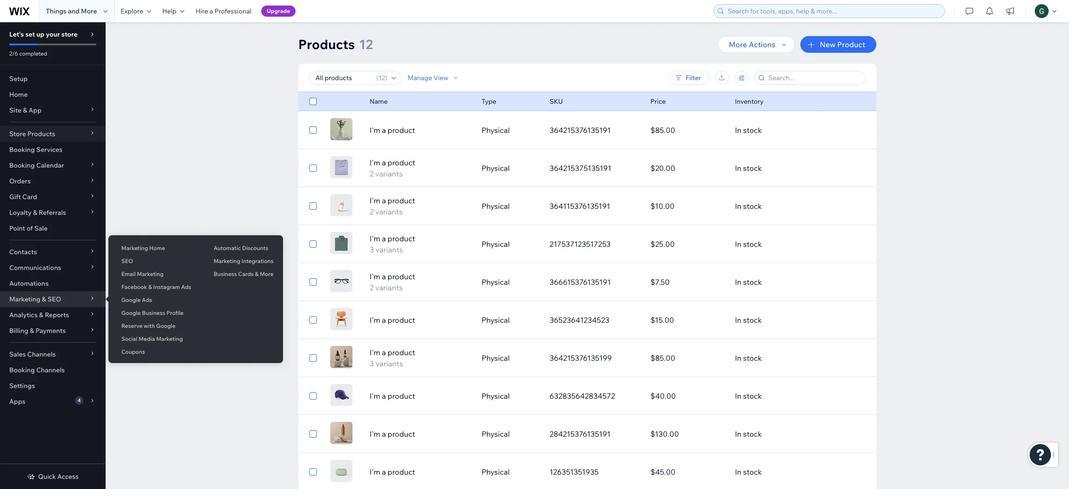 Task type: vqa. For each thing, say whether or not it's contained in the screenshot.


Task type: describe. For each thing, give the bounding box(es) containing it.
stock for 284215376135191
[[744, 430, 762, 439]]

364215376135199
[[550, 354, 612, 363]]

contacts button
[[0, 244, 106, 260]]

in stock link for 364215376135199
[[730, 347, 831, 369]]

access
[[57, 473, 79, 481]]

marketing integrations
[[214, 258, 274, 265]]

( 12 )
[[377, 74, 387, 82]]

9 product from the top
[[388, 430, 415, 439]]

stock for 364215376135199
[[744, 354, 762, 363]]

physical link for 217537123517253
[[476, 233, 544, 255]]

1 horizontal spatial products
[[298, 36, 355, 52]]

& for payments
[[30, 327, 34, 335]]

automatic discounts link
[[201, 241, 283, 256]]

card
[[22, 193, 37, 201]]

0 vertical spatial business
[[214, 271, 237, 278]]

google for google business profile
[[121, 310, 141, 317]]

gift card
[[9, 193, 37, 201]]

& for referrals
[[33, 209, 37, 217]]

calendar
[[36, 161, 64, 170]]

quick access
[[38, 473, 79, 481]]

marketing for marketing integrations
[[214, 258, 240, 265]]

i'm a product 3 variants for 364215376135199
[[370, 348, 415, 368]]

364215375135191
[[550, 164, 612, 173]]

366615376135191
[[550, 278, 611, 287]]

in stock for 36523641234523
[[735, 316, 762, 325]]

& for instagram
[[148, 284, 152, 291]]

i'm a product link for 632835642834572
[[364, 391, 476, 402]]

in for 632835642834572
[[735, 392, 742, 401]]

booking channels link
[[0, 362, 106, 378]]

more actions button
[[718, 36, 795, 53]]

booking services
[[9, 146, 63, 154]]

professional
[[215, 7, 252, 15]]

Search... field
[[766, 71, 863, 84]]

billing & payments
[[9, 327, 66, 335]]

stock for 632835642834572
[[744, 392, 762, 401]]

filter button
[[669, 71, 710, 85]]

in stock for 632835642834572
[[735, 392, 762, 401]]

3 product from the top
[[388, 196, 415, 205]]

284215376135191 link
[[544, 423, 645, 445]]

i'm a product link for 36523641234523
[[364, 315, 476, 326]]

10 i'm from the top
[[370, 468, 381, 477]]

products 12
[[298, 36, 373, 52]]

new
[[820, 40, 836, 49]]

marketing & seo
[[9, 295, 61, 304]]

let's
[[9, 30, 24, 38]]

i'm a product for 36523641234523
[[370, 316, 415, 325]]

217537123517253
[[550, 240, 611, 249]]

reserve
[[121, 323, 143, 330]]

(
[[377, 74, 379, 82]]

2 for 364115376135191
[[370, 207, 374, 216]]

$130.00
[[651, 430, 679, 439]]

$15.00 link
[[645, 309, 730, 331]]

632835642834572
[[550, 392, 615, 401]]

sku
[[550, 97, 563, 106]]

stock for 364215376135191
[[744, 126, 762, 135]]

$7.50 link
[[645, 271, 730, 293]]

i'm a product for 284215376135191
[[370, 430, 415, 439]]

2/6
[[9, 50, 18, 57]]

google business profile
[[121, 310, 184, 317]]

i'm a product for 364215376135191
[[370, 126, 415, 135]]

marketing for marketing home
[[121, 245, 148, 252]]

$45.00
[[651, 468, 676, 477]]

in stock for 217537123517253
[[735, 240, 762, 249]]

in for 364215376135199
[[735, 354, 742, 363]]

new product button
[[801, 36, 877, 53]]

in stock for 284215376135191
[[735, 430, 762, 439]]

i'm a product for 126351351935
[[370, 468, 415, 477]]

social media marketing link
[[108, 331, 201, 347]]

booking calendar
[[9, 161, 64, 170]]

variants for 366615376135191
[[376, 283, 403, 292]]

integrations
[[242, 258, 274, 265]]

media
[[139, 336, 155, 343]]

and
[[68, 7, 80, 15]]

product
[[838, 40, 866, 49]]

physical for 284215376135191
[[482, 430, 510, 439]]

5 i'm from the top
[[370, 272, 381, 281]]

type
[[482, 97, 497, 106]]

364215376135191
[[550, 126, 611, 135]]

in stock link for 126351351935
[[730, 461, 831, 483]]

i'm a product 2 variants for 366615376135191
[[370, 272, 415, 292]]

gift card button
[[0, 189, 106, 205]]

$25.00 link
[[645, 233, 730, 255]]

marketing inside social media marketing 'link'
[[156, 336, 183, 343]]

5 product from the top
[[388, 272, 415, 281]]

$40.00 link
[[645, 385, 730, 407]]

& for app
[[23, 106, 27, 114]]

12 for ( 12 )
[[379, 74, 385, 82]]

2 i'm from the top
[[370, 158, 381, 167]]

site
[[9, 106, 21, 114]]

marketing inside email marketing link
[[137, 271, 164, 278]]

manage view button
[[408, 74, 460, 82]]

in for 36523641234523
[[735, 316, 742, 325]]

physical for 364215375135191
[[482, 164, 510, 173]]

booking for booking calendar
[[9, 161, 35, 170]]

in stock for 126351351935
[[735, 468, 762, 477]]

booking for booking channels
[[9, 366, 35, 375]]

billing
[[9, 327, 28, 335]]

$130.00 link
[[645, 423, 730, 445]]

in stock for 364215376135191
[[735, 126, 762, 135]]

orders button
[[0, 173, 106, 189]]

$85.00 link for 364215376135199
[[645, 347, 730, 369]]

in stock link for 364215375135191
[[730, 157, 831, 179]]

physical for 366615376135191
[[482, 278, 510, 287]]

up
[[36, 30, 44, 38]]

in for 126351351935
[[735, 468, 742, 477]]

hire a professional
[[196, 7, 252, 15]]

stock for 217537123517253
[[744, 240, 762, 249]]

with
[[144, 323, 155, 330]]

products inside popup button
[[27, 130, 55, 138]]

explore
[[121, 7, 143, 15]]

364215375135191 link
[[544, 157, 645, 179]]

1 product from the top
[[388, 126, 415, 135]]

upgrade
[[267, 7, 290, 14]]

price
[[651, 97, 666, 106]]

physical for 36523641234523
[[482, 316, 510, 325]]

email marketing
[[121, 271, 164, 278]]

i'm a product 3 variants for 217537123517253
[[370, 234, 415, 254]]

physical link for 364215376135191
[[476, 119, 544, 141]]

364115376135191
[[550, 202, 611, 211]]

in for 366615376135191
[[735, 278, 742, 287]]

$20.00 link
[[645, 157, 730, 179]]

12 for products 12
[[359, 36, 373, 52]]

point of sale
[[9, 224, 48, 233]]

instagram
[[153, 284, 180, 291]]

more inside dropdown button
[[729, 40, 748, 49]]

google ads link
[[108, 292, 201, 308]]

quick access button
[[27, 473, 79, 481]]

$15.00
[[651, 316, 675, 325]]

store products button
[[0, 126, 106, 142]]

physical for 364115376135191
[[482, 202, 510, 211]]

2 product from the top
[[388, 158, 415, 167]]

0 horizontal spatial ads
[[142, 297, 152, 304]]

site & app button
[[0, 102, 106, 118]]

1 horizontal spatial ads
[[181, 284, 191, 291]]

physical link for 126351351935
[[476, 461, 544, 483]]

physical link for 364215375135191
[[476, 157, 544, 179]]

email
[[121, 271, 136, 278]]

physical for 217537123517253
[[482, 240, 510, 249]]

hire a professional link
[[190, 0, 257, 22]]

google ads
[[121, 297, 152, 304]]

in stock link for 217537123517253
[[730, 233, 831, 255]]

channels for sales channels
[[27, 350, 56, 359]]

name
[[370, 97, 388, 106]]

in stock link for 364215376135191
[[730, 119, 831, 141]]

physical link for 36523641234523
[[476, 309, 544, 331]]

4 product from the top
[[388, 234, 415, 243]]

things and more
[[46, 7, 97, 15]]

facebook & instagram ads
[[121, 284, 191, 291]]

$85.00 for 364215376135191
[[651, 126, 676, 135]]

$10.00
[[651, 202, 675, 211]]

home inside marketing home link
[[149, 245, 165, 252]]

facebook
[[121, 284, 147, 291]]

4
[[78, 398, 81, 404]]

physical link for 284215376135191
[[476, 423, 544, 445]]

variants for 217537123517253
[[376, 245, 403, 254]]

coupons link
[[108, 344, 201, 360]]

6 i'm from the top
[[370, 316, 381, 325]]

in stock for 364115376135191
[[735, 202, 762, 211]]

sales
[[9, 350, 26, 359]]

google for google ads
[[121, 297, 141, 304]]

10 product from the top
[[388, 468, 415, 477]]

marketing home link
[[108, 241, 201, 256]]

$40.00
[[651, 392, 676, 401]]



Task type: locate. For each thing, give the bounding box(es) containing it.
$45.00 link
[[645, 461, 730, 483]]

7 product from the top
[[388, 348, 415, 357]]

site & app
[[9, 106, 42, 114]]

& inside dropdown button
[[30, 327, 34, 335]]

google inside "link"
[[156, 323, 176, 330]]

variants for 364215375135191
[[376, 169, 403, 178]]

marketing up seo link
[[121, 245, 148, 252]]

3 i'm a product 2 variants from the top
[[370, 272, 415, 292]]

$20.00
[[651, 164, 676, 173]]

marketing down seo link
[[137, 271, 164, 278]]

Unsaved view field
[[313, 71, 374, 84]]

1 horizontal spatial seo
[[121, 258, 133, 265]]

2 i'm a product from the top
[[370, 316, 415, 325]]

stock for 366615376135191
[[744, 278, 762, 287]]

social
[[121, 336, 137, 343]]

8 in stock link from the top
[[730, 385, 831, 407]]

4 in stock link from the top
[[730, 233, 831, 255]]

app
[[29, 106, 42, 114]]

in for 364115376135191
[[735, 202, 742, 211]]

0 horizontal spatial seo
[[48, 295, 61, 304]]

0 horizontal spatial more
[[81, 7, 97, 15]]

None checkbox
[[310, 96, 317, 107], [310, 201, 317, 212], [310, 277, 317, 288], [310, 391, 317, 402], [310, 96, 317, 107], [310, 201, 317, 212], [310, 277, 317, 288], [310, 391, 317, 402]]

0 vertical spatial booking
[[9, 146, 35, 154]]

point of sale link
[[0, 221, 106, 236]]

1 vertical spatial $85.00 link
[[645, 347, 730, 369]]

4 physical from the top
[[482, 240, 510, 249]]

channels down sales channels popup button
[[36, 366, 65, 375]]

2 for 364215375135191
[[370, 169, 374, 178]]

hire
[[196, 7, 208, 15]]

6 in stock link from the top
[[730, 309, 831, 331]]

in stock for 364215376135199
[[735, 354, 762, 363]]

5 variants from the top
[[376, 359, 403, 368]]

marketing for marketing & seo
[[9, 295, 40, 304]]

ads right instagram
[[181, 284, 191, 291]]

seo link
[[108, 254, 201, 269]]

google down facebook
[[121, 297, 141, 304]]

3 variants from the top
[[376, 245, 403, 254]]

coupons
[[121, 349, 145, 356]]

2 2 from the top
[[370, 207, 374, 216]]

2 vertical spatial booking
[[9, 366, 35, 375]]

0 vertical spatial $85.00 link
[[645, 119, 730, 141]]

0 vertical spatial google
[[121, 297, 141, 304]]

7 stock from the top
[[744, 354, 762, 363]]

4 i'm from the top
[[370, 234, 381, 243]]

channels up booking channels
[[27, 350, 56, 359]]

0 vertical spatial $85.00
[[651, 126, 676, 135]]

2 i'm a product 3 variants from the top
[[370, 348, 415, 368]]

1 in stock from the top
[[735, 126, 762, 135]]

1 2 from the top
[[370, 169, 374, 178]]

marketing inside marketing & seo popup button
[[9, 295, 40, 304]]

in stock link for 364115376135191
[[730, 195, 831, 217]]

physical link for 632835642834572
[[476, 385, 544, 407]]

1 physical from the top
[[482, 126, 510, 135]]

0 vertical spatial i'm a product 3 variants
[[370, 234, 415, 254]]

upgrade button
[[261, 6, 296, 17]]

2 physical link from the top
[[476, 157, 544, 179]]

1 vertical spatial home
[[149, 245, 165, 252]]

help button
[[157, 0, 190, 22]]

i'm a product 2 variants for 364115376135191
[[370, 196, 415, 216]]

6 physical link from the top
[[476, 309, 544, 331]]

$85.00 link for 364215376135191
[[645, 119, 730, 141]]

9 physical link from the top
[[476, 423, 544, 445]]

2 vertical spatial i'm a product 2 variants
[[370, 272, 415, 292]]

in stock
[[735, 126, 762, 135], [735, 164, 762, 173], [735, 202, 762, 211], [735, 240, 762, 249], [735, 278, 762, 287], [735, 316, 762, 325], [735, 354, 762, 363], [735, 392, 762, 401], [735, 430, 762, 439], [735, 468, 762, 477]]

physical for 364215376135199
[[482, 354, 510, 363]]

None checkbox
[[310, 125, 317, 136], [310, 163, 317, 174], [310, 239, 317, 250], [310, 315, 317, 326], [310, 353, 317, 364], [310, 429, 317, 440], [310, 467, 317, 478], [310, 125, 317, 136], [310, 163, 317, 174], [310, 239, 317, 250], [310, 315, 317, 326], [310, 353, 317, 364], [310, 429, 317, 440], [310, 467, 317, 478]]

products up unsaved view field
[[298, 36, 355, 52]]

1 booking from the top
[[9, 146, 35, 154]]

marketing down "automatic"
[[214, 258, 240, 265]]

facebook & instagram ads link
[[108, 279, 201, 295]]

more down integrations
[[260, 271, 274, 278]]

12 up unsaved view field
[[359, 36, 373, 52]]

2 vertical spatial google
[[156, 323, 176, 330]]

stock for 364115376135191
[[744, 202, 762, 211]]

217537123517253 link
[[544, 233, 645, 255]]

store
[[9, 130, 26, 138]]

apps
[[9, 398, 25, 406]]

6 in from the top
[[735, 316, 742, 325]]

stock for 36523641234523
[[744, 316, 762, 325]]

a
[[210, 7, 213, 15], [382, 126, 386, 135], [382, 158, 386, 167], [382, 196, 386, 205], [382, 234, 386, 243], [382, 272, 386, 281], [382, 316, 386, 325], [382, 348, 386, 357], [382, 392, 386, 401], [382, 430, 386, 439], [382, 468, 386, 477]]

0 vertical spatial home
[[9, 90, 28, 99]]

1 vertical spatial 2
[[370, 207, 374, 216]]

1 i'm a product 2 variants from the top
[[370, 158, 415, 178]]

1 i'm a product from the top
[[370, 126, 415, 135]]

in stock link for 284215376135191
[[730, 423, 831, 445]]

google up reserve
[[121, 310, 141, 317]]

manage
[[408, 74, 432, 82]]

8 physical from the top
[[482, 392, 510, 401]]

126351351935
[[550, 468, 599, 477]]

loyalty
[[9, 209, 32, 217]]

i'm a product link for 126351351935
[[364, 467, 476, 478]]

2 in stock from the top
[[735, 164, 762, 173]]

$85.00 down price
[[651, 126, 676, 135]]

i'm a product for 632835642834572
[[370, 392, 415, 401]]

2 horizontal spatial more
[[729, 40, 748, 49]]

1 vertical spatial seo
[[48, 295, 61, 304]]

i'm a product link for 364215376135191
[[364, 125, 476, 136]]

12
[[359, 36, 373, 52], [379, 74, 385, 82]]

0 vertical spatial 12
[[359, 36, 373, 52]]

8 in from the top
[[735, 392, 742, 401]]

6 physical from the top
[[482, 316, 510, 325]]

2 variants from the top
[[376, 207, 403, 216]]

marketing integrations link
[[201, 254, 283, 269]]

loyalty & referrals button
[[0, 205, 106, 221]]

home inside home link
[[9, 90, 28, 99]]

1 i'm a product 3 variants from the top
[[370, 234, 415, 254]]

1 $85.00 from the top
[[651, 126, 676, 135]]

sales channels button
[[0, 347, 106, 362]]

seo up email
[[121, 258, 133, 265]]

5 i'm a product link from the top
[[364, 467, 476, 478]]

products up booking services
[[27, 130, 55, 138]]

& up analytics & reports
[[42, 295, 46, 304]]

in stock for 366615376135191
[[735, 278, 762, 287]]

9 in stock from the top
[[735, 430, 762, 439]]

1 in stock link from the top
[[730, 119, 831, 141]]

0 vertical spatial products
[[298, 36, 355, 52]]

marketing up analytics
[[9, 295, 40, 304]]

manage view
[[408, 74, 449, 82]]

10 stock from the top
[[744, 468, 762, 477]]

1 vertical spatial business
[[142, 310, 165, 317]]

1 horizontal spatial home
[[149, 245, 165, 252]]

orders
[[9, 177, 31, 185]]

9 in from the top
[[735, 430, 742, 439]]

2 $85.00 from the top
[[651, 354, 676, 363]]

Search for tools, apps, help & more... field
[[725, 5, 942, 18]]

2 booking from the top
[[9, 161, 35, 170]]

0 horizontal spatial products
[[27, 130, 55, 138]]

9 stock from the top
[[744, 430, 762, 439]]

3 2 from the top
[[370, 283, 374, 292]]

3 for 217537123517253
[[370, 245, 374, 254]]

0 horizontal spatial home
[[9, 90, 28, 99]]

2 stock from the top
[[744, 164, 762, 173]]

cards
[[238, 271, 254, 278]]

3 for 364215376135199
[[370, 359, 374, 368]]

in for 364215376135191
[[735, 126, 742, 135]]

& right the "billing"
[[30, 327, 34, 335]]

setup
[[9, 75, 28, 83]]

366615376135191 link
[[544, 271, 645, 293]]

7 in stock link from the top
[[730, 347, 831, 369]]

8 product from the top
[[388, 392, 415, 401]]

1 stock from the top
[[744, 126, 762, 135]]

marketing home
[[121, 245, 165, 252]]

5 in stock link from the top
[[730, 271, 831, 293]]

10 physical from the top
[[482, 468, 510, 477]]

3 i'm a product from the top
[[370, 392, 415, 401]]

& inside 'popup button'
[[33, 209, 37, 217]]

contacts
[[9, 248, 37, 256]]

2 i'm a product link from the top
[[364, 315, 476, 326]]

& for reports
[[39, 311, 43, 319]]

$85.00 for 364215376135199
[[651, 354, 676, 363]]

automations link
[[0, 276, 106, 292]]

booking channels
[[9, 366, 65, 375]]

& for seo
[[42, 295, 46, 304]]

your
[[46, 30, 60, 38]]

booking for booking services
[[9, 146, 35, 154]]

more right and
[[81, 7, 97, 15]]

channels for booking channels
[[36, 366, 65, 375]]

of
[[27, 224, 33, 233]]

0 vertical spatial i'm a product 2 variants
[[370, 158, 415, 178]]

4 i'm a product from the top
[[370, 430, 415, 439]]

6 product from the top
[[388, 316, 415, 325]]

stock for 126351351935
[[744, 468, 762, 477]]

1 vertical spatial products
[[27, 130, 55, 138]]

profile
[[167, 310, 184, 317]]

1 vertical spatial more
[[729, 40, 748, 49]]

physical link for 364115376135191
[[476, 195, 544, 217]]

products
[[298, 36, 355, 52], [27, 130, 55, 138]]

1 horizontal spatial 12
[[379, 74, 385, 82]]

284215376135191
[[550, 430, 611, 439]]

variants for 364115376135191
[[376, 207, 403, 216]]

9 physical from the top
[[482, 430, 510, 439]]

google business profile link
[[108, 305, 201, 321]]

1 vertical spatial booking
[[9, 161, 35, 170]]

ads
[[181, 284, 191, 291], [142, 297, 152, 304]]

analytics & reports
[[9, 311, 69, 319]]

google down profile
[[156, 323, 176, 330]]

& right "site"
[[23, 106, 27, 114]]

0 vertical spatial seo
[[121, 258, 133, 265]]

communications
[[9, 264, 61, 272]]

8 stock from the top
[[744, 392, 762, 401]]

8 i'm from the top
[[370, 392, 381, 401]]

9 i'm from the top
[[370, 430, 381, 439]]

sale
[[34, 224, 48, 233]]

in for 284215376135191
[[735, 430, 742, 439]]

3 in stock link from the top
[[730, 195, 831, 217]]

actions
[[749, 40, 776, 49]]

3 i'm from the top
[[370, 196, 381, 205]]

i'm
[[370, 126, 381, 135], [370, 158, 381, 167], [370, 196, 381, 205], [370, 234, 381, 243], [370, 272, 381, 281], [370, 316, 381, 325], [370, 348, 381, 357], [370, 392, 381, 401], [370, 430, 381, 439], [370, 468, 381, 477]]

1 vertical spatial google
[[121, 310, 141, 317]]

1 physical link from the top
[[476, 119, 544, 141]]

$25.00
[[651, 240, 675, 249]]

in for 364215375135191
[[735, 164, 742, 173]]

5 in from the top
[[735, 278, 742, 287]]

2 in from the top
[[735, 164, 742, 173]]

1 vertical spatial $85.00
[[651, 354, 676, 363]]

7 in from the top
[[735, 354, 742, 363]]

2 vertical spatial more
[[260, 271, 274, 278]]

marketing
[[121, 245, 148, 252], [214, 258, 240, 265], [137, 271, 164, 278], [9, 295, 40, 304], [156, 336, 183, 343]]

in stock for 364215375135191
[[735, 164, 762, 173]]

automatic discounts
[[214, 245, 268, 252]]

automations
[[9, 279, 49, 288]]

analytics
[[9, 311, 38, 319]]

setup link
[[0, 71, 106, 87]]

1 vertical spatial i'm a product 3 variants
[[370, 348, 415, 368]]

3 physical link from the top
[[476, 195, 544, 217]]

loyalty & referrals
[[9, 209, 66, 217]]

& inside popup button
[[42, 295, 46, 304]]

4 stock from the top
[[744, 240, 762, 249]]

seo down automations link
[[48, 295, 61, 304]]

home up seo link
[[149, 245, 165, 252]]

stock for 364215375135191
[[744, 164, 762, 173]]

marketing down reserve with google "link"
[[156, 336, 183, 343]]

product
[[388, 126, 415, 135], [388, 158, 415, 167], [388, 196, 415, 205], [388, 234, 415, 243], [388, 272, 415, 281], [388, 316, 415, 325], [388, 348, 415, 357], [388, 392, 415, 401], [388, 430, 415, 439], [388, 468, 415, 477]]

sidebar element
[[0, 22, 106, 489]]

reserve with google link
[[108, 318, 201, 334]]

1 horizontal spatial business
[[214, 271, 237, 278]]

completed
[[19, 50, 47, 57]]

4 i'm a product link from the top
[[364, 429, 476, 440]]

$85.00 up $40.00
[[651, 354, 676, 363]]

ads up google business profile
[[142, 297, 152, 304]]

in stock link for 366615376135191
[[730, 271, 831, 293]]

physical for 632835642834572
[[482, 392, 510, 401]]

& right the loyalty at the left top
[[33, 209, 37, 217]]

5 physical link from the top
[[476, 271, 544, 293]]

physical link for 366615376135191
[[476, 271, 544, 293]]

4 physical link from the top
[[476, 233, 544, 255]]

10 in stock from the top
[[735, 468, 762, 477]]

12 up name
[[379, 74, 385, 82]]

)
[[385, 74, 387, 82]]

google
[[121, 297, 141, 304], [121, 310, 141, 317], [156, 323, 176, 330]]

booking services link
[[0, 142, 106, 158]]

0 vertical spatial channels
[[27, 350, 56, 359]]

2 vertical spatial 2
[[370, 283, 374, 292]]

physical for 126351351935
[[482, 468, 510, 477]]

9 in stock link from the top
[[730, 423, 831, 445]]

2 3 from the top
[[370, 359, 374, 368]]

reports
[[45, 311, 69, 319]]

more left actions
[[729, 40, 748, 49]]

& inside dropdown button
[[39, 311, 43, 319]]

0 vertical spatial more
[[81, 7, 97, 15]]

4 in from the top
[[735, 240, 742, 249]]

booking down store
[[9, 146, 35, 154]]

1 3 from the top
[[370, 245, 374, 254]]

$85.00 link down $15.00 link
[[645, 347, 730, 369]]

home link
[[0, 87, 106, 102]]

store
[[61, 30, 78, 38]]

$85.00 link up $20.00 link
[[645, 119, 730, 141]]

in stock link for 632835642834572
[[730, 385, 831, 407]]

set
[[25, 30, 35, 38]]

2 physical from the top
[[482, 164, 510, 173]]

0 horizontal spatial 12
[[359, 36, 373, 52]]

10 in stock link from the top
[[730, 461, 831, 483]]

8 in stock from the top
[[735, 392, 762, 401]]

1 vertical spatial 12
[[379, 74, 385, 82]]

gift
[[9, 193, 21, 201]]

3 in from the top
[[735, 202, 742, 211]]

1 horizontal spatial more
[[260, 271, 274, 278]]

10 physical link from the top
[[476, 461, 544, 483]]

new product
[[820, 40, 866, 49]]

business
[[214, 271, 237, 278], [142, 310, 165, 317]]

6 in stock from the top
[[735, 316, 762, 325]]

help
[[162, 7, 177, 15]]

automatic
[[214, 245, 241, 252]]

8 physical link from the top
[[476, 385, 544, 407]]

0 vertical spatial ads
[[181, 284, 191, 291]]

3 i'm a product link from the top
[[364, 391, 476, 402]]

7 i'm from the top
[[370, 348, 381, 357]]

10 in from the top
[[735, 468, 742, 477]]

& down email marketing link at left bottom
[[148, 284, 152, 291]]

channels inside popup button
[[27, 350, 56, 359]]

point
[[9, 224, 25, 233]]

booking up orders
[[9, 161, 35, 170]]

3 physical from the top
[[482, 202, 510, 211]]

$85.00
[[651, 126, 676, 135], [651, 354, 676, 363]]

variants for 364215376135199
[[376, 359, 403, 368]]

& right the cards
[[255, 271, 259, 278]]

marketing inside marketing home link
[[121, 245, 148, 252]]

0 vertical spatial 2
[[370, 169, 374, 178]]

$7.50
[[651, 278, 670, 287]]

1 i'm from the top
[[370, 126, 381, 135]]

physical link for 364215376135199
[[476, 347, 544, 369]]

5 in stock from the top
[[735, 278, 762, 287]]

1 variants from the top
[[376, 169, 403, 178]]

marketing inside 'marketing integrations' link
[[214, 258, 240, 265]]

services
[[36, 146, 63, 154]]

channels
[[27, 350, 56, 359], [36, 366, 65, 375]]

& left reports
[[39, 311, 43, 319]]

booking up settings
[[9, 366, 35, 375]]

analytics & reports button
[[0, 307, 106, 323]]

i'm a product 2 variants for 364215375135191
[[370, 158, 415, 178]]

2 $85.00 link from the top
[[645, 347, 730, 369]]

1 vertical spatial i'm a product 2 variants
[[370, 196, 415, 216]]

7 physical from the top
[[482, 354, 510, 363]]

5 physical from the top
[[482, 278, 510, 287]]

7 in stock from the top
[[735, 354, 762, 363]]

seo inside popup button
[[48, 295, 61, 304]]

i'm a product link for 284215376135191
[[364, 429, 476, 440]]

0 vertical spatial 3
[[370, 245, 374, 254]]

quick
[[38, 473, 56, 481]]

referrals
[[39, 209, 66, 217]]

4 variants from the top
[[376, 283, 403, 292]]

business left the cards
[[214, 271, 237, 278]]

business down google ads link
[[142, 310, 165, 317]]

1 vertical spatial ads
[[142, 297, 152, 304]]

physical for 364215376135191
[[482, 126, 510, 135]]

billing & payments button
[[0, 323, 106, 339]]

2 in stock link from the top
[[730, 157, 831, 179]]

reserve with google
[[121, 323, 176, 330]]

1 vertical spatial 3
[[370, 359, 374, 368]]

4 in stock from the top
[[735, 240, 762, 249]]

1 vertical spatial channels
[[36, 366, 65, 375]]

5 stock from the top
[[744, 278, 762, 287]]

filter
[[686, 74, 702, 82]]

home down setup
[[9, 90, 28, 99]]

2 for 366615376135191
[[370, 283, 374, 292]]

booking inside dropdown button
[[9, 161, 35, 170]]

& inside popup button
[[23, 106, 27, 114]]

0 horizontal spatial business
[[142, 310, 165, 317]]



